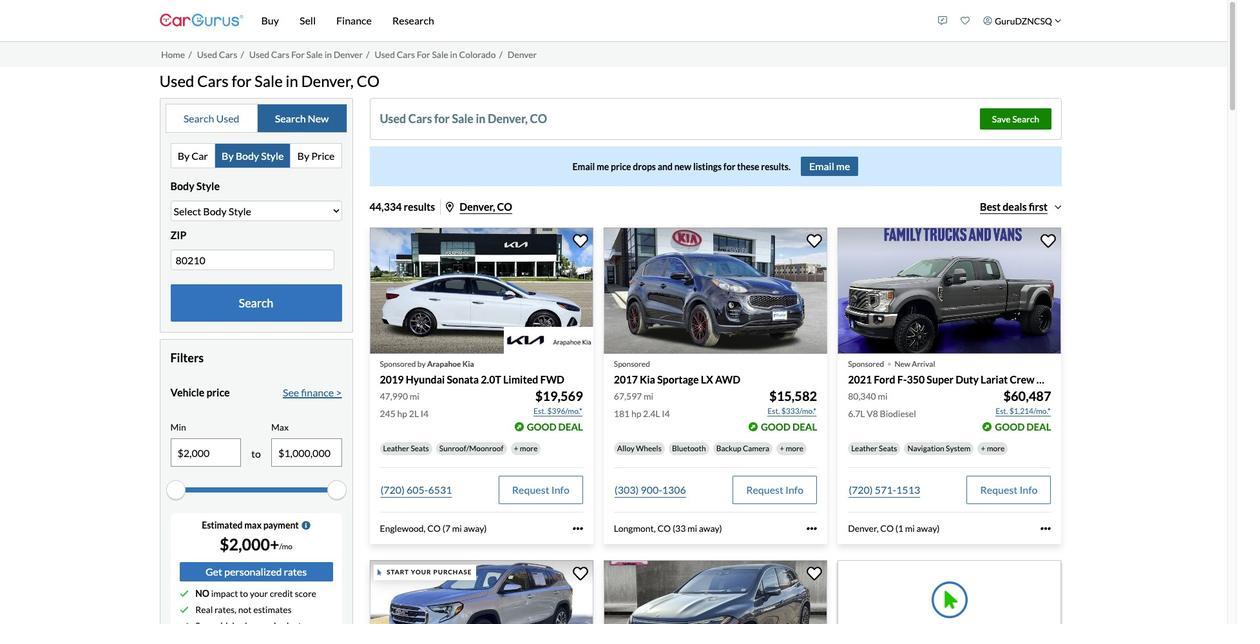 Task type: describe. For each thing, give the bounding box(es) containing it.
new inside sponsored · new arrival 2021 ford f-350 super duty lariat crew cab lb drw 4wd
[[895, 359, 911, 369]]

sponsored 2017 kia sportage lx awd
[[614, 359, 741, 385]]

arrival
[[912, 359, 936, 369]]

me for email me
[[837, 160, 851, 172]]

est. $333/mo.* button
[[767, 405, 818, 418]]

mi right (1
[[906, 523, 915, 534]]

by price
[[298, 149, 335, 162]]

email me price drops and new listings for these results.
[[573, 161, 791, 172]]

email for email me
[[810, 160, 835, 172]]

47,990
[[380, 391, 408, 402]]

(720) 605-6531
[[381, 483, 452, 496]]

search for search
[[239, 296, 274, 310]]

$19,569 est. $396/mo.*
[[534, 388, 583, 416]]

by body style
[[222, 149, 284, 162]]

2 for from the left
[[417, 49, 430, 60]]

denver, co (1 mi away)
[[849, 523, 940, 534]]

(33
[[673, 523, 686, 534]]

0 vertical spatial used cars for sale in denver, co
[[160, 71, 380, 90]]

save search button
[[981, 109, 1052, 130]]

2 / from the left
[[241, 49, 244, 60]]

f-
[[898, 373, 907, 385]]

gray 2021 ford f-350 super duty lariat crew cab lb drw 4wd pickup truck four-wheel drive automatic image
[[838, 228, 1062, 354]]

2l
[[409, 408, 419, 419]]

2 + from the left
[[780, 443, 785, 453]]

selenite grey metallic 2023 mercedes-benz eqs suv 580 4matic awd suv / crossover all-wheel drive automatic image
[[604, 561, 828, 624]]

co for longmont, co (33 mi away)
[[658, 523, 671, 534]]

co for denver, co (1 mi away)
[[881, 523, 894, 534]]

mi inside 47,990 mi 245 hp 2l i4
[[410, 391, 420, 402]]

used cars for sale in denver link
[[249, 49, 363, 60]]

ZIP telephone field
[[171, 250, 334, 270]]

cab
[[1037, 373, 1055, 385]]

no
[[195, 588, 210, 599]]

>
[[336, 386, 342, 399]]

vehicle price
[[171, 386, 230, 399]]

67,597
[[614, 391, 642, 402]]

deal for arapahoe kia
[[559, 421, 583, 433]]

(1
[[896, 523, 904, 534]]

start your purchase
[[387, 568, 472, 576]]

rates,
[[215, 604, 237, 615]]

get personalized rates
[[206, 566, 307, 578]]

67,597 mi 181 hp 2.4l i4
[[614, 391, 670, 419]]

(720) for ·
[[849, 483, 873, 496]]

zip
[[171, 229, 187, 241]]

add a car review image
[[939, 16, 948, 25]]

2 check image from the top
[[180, 605, 189, 614]]

sponsored by arapahoe kia 2019 hyundai sonata 2.0t limited fwd
[[380, 359, 565, 385]]

wheels
[[636, 443, 662, 453]]

body style
[[171, 180, 220, 192]]

est. for ·
[[996, 406, 1009, 416]]

navigation
[[908, 443, 945, 453]]

get personalized rates button
[[180, 562, 333, 582]]

2 info from the left
[[786, 483, 804, 496]]

request info for ·
[[981, 483, 1038, 496]]

good deal for arapahoe kia
[[527, 421, 583, 433]]

$60,487 est. $1,214/mo.*
[[996, 388, 1052, 416]]

1 vertical spatial price
[[207, 386, 230, 399]]

cargurus logo homepage link image
[[160, 2, 243, 39]]

score
[[295, 588, 316, 599]]

sponsored for by
[[380, 359, 416, 369]]

leather seats for by
[[383, 443, 429, 453]]

$15,582
[[770, 388, 818, 404]]

hp for $15,582
[[632, 408, 642, 419]]

rates
[[284, 566, 307, 578]]

check image
[[180, 621, 189, 624]]

max
[[271, 422, 289, 433]]

+ for ·
[[982, 443, 986, 453]]

estimated
[[202, 520, 243, 531]]

2 deal from the left
[[793, 421, 818, 433]]

mi inside 80,340 mi 6.7l v8 biodiesel
[[878, 391, 888, 402]]

44,334 results
[[370, 201, 435, 213]]

buy
[[261, 14, 279, 26]]

user icon image
[[984, 16, 993, 25]]

v8
[[867, 408, 879, 419]]

est. $396/mo.* button
[[533, 405, 583, 418]]

info circle image
[[302, 521, 311, 530]]

2.0t
[[481, 373, 502, 385]]

drops
[[633, 161, 656, 172]]

mi right (7
[[452, 523, 462, 534]]

and
[[658, 161, 673, 172]]

seats for by
[[411, 443, 429, 453]]

$2,000+
[[220, 535, 280, 554]]

me for email me price drops and new listings for these results.
[[597, 161, 609, 172]]

good for arapahoe kia
[[527, 421, 557, 433]]

3 / from the left
[[366, 49, 370, 60]]

navigation system
[[908, 443, 971, 453]]

(303) 900-1306 button
[[614, 476, 687, 504]]

(720) for by
[[381, 483, 405, 496]]

see finance >
[[283, 386, 342, 399]]

finance button
[[326, 0, 382, 41]]

chevron down image
[[1055, 17, 1062, 24]]

(303)
[[615, 483, 639, 496]]

start your purchase link
[[370, 561, 596, 624]]

used cars link
[[197, 49, 237, 60]]

filters
[[171, 351, 204, 365]]

i4 for $15,582
[[662, 408, 670, 419]]

colorado
[[459, 49, 496, 60]]

gurudzncsq button
[[977, 3, 1069, 39]]

4 / from the left
[[499, 49, 503, 60]]

backup
[[717, 443, 742, 453]]

cargurus logo homepage link link
[[160, 2, 243, 39]]

kia inside "sponsored by arapahoe kia 2019 hyundai sonata 2.0t limited fwd"
[[463, 359, 474, 369]]

by for by price
[[298, 149, 310, 162]]

style inside tab
[[261, 149, 284, 162]]

car
[[192, 149, 208, 162]]

1 vertical spatial for
[[435, 112, 450, 126]]

new inside tab
[[308, 112, 329, 124]]

Max text field
[[272, 439, 341, 466]]

$1,214/mo.*
[[1010, 406, 1051, 416]]

2.4l
[[644, 408, 661, 419]]

alloy wheels
[[618, 443, 662, 453]]

1 denver from the left
[[334, 49, 363, 60]]

sponsored · new arrival 2021 ford f-350 super duty lariat crew cab lb drw 4wd
[[849, 351, 1123, 385]]

email for email me price drops and new listings for these results.
[[573, 161, 595, 172]]

est. for arapahoe kia
[[534, 406, 546, 416]]

request for ·
[[981, 483, 1018, 496]]

menu bar containing buy
[[243, 0, 932, 41]]

ellipsis h image for $19,569
[[573, 523, 583, 534]]

duty
[[956, 373, 979, 385]]

home link
[[161, 49, 185, 60]]

real rates, not estimates
[[195, 604, 292, 615]]

englewood, co (7 mi away)
[[380, 523, 487, 534]]

info for arapahoe kia
[[552, 483, 570, 496]]

super
[[927, 373, 954, 385]]

+ for arapahoe kia
[[514, 443, 519, 453]]

2 good deal from the left
[[761, 421, 818, 433]]

search new
[[275, 112, 329, 124]]

hp for $19,569
[[398, 408, 408, 419]]

request info button for arapahoe kia
[[499, 476, 583, 504]]

$333/mo.*
[[782, 406, 817, 416]]

get
[[206, 566, 222, 578]]

by for by car
[[178, 149, 190, 162]]

900-
[[641, 483, 663, 496]]

vehicle
[[171, 386, 205, 399]]

email me button
[[801, 157, 859, 176]]

denver, co
[[460, 201, 513, 213]]

see
[[283, 386, 299, 399]]

by for by body style
[[222, 149, 234, 162]]

these
[[738, 161, 760, 172]]

search new tab
[[258, 105, 347, 132]]

seats for ·
[[879, 443, 898, 453]]

good deal for ·
[[996, 421, 1052, 433]]



Task type: locate. For each thing, give the bounding box(es) containing it.
co
[[357, 71, 380, 90], [530, 112, 547, 126], [497, 201, 513, 213], [428, 523, 441, 534], [658, 523, 671, 534], [881, 523, 894, 534]]

2 horizontal spatial + more
[[982, 443, 1005, 453]]

1 horizontal spatial sponsored
[[614, 359, 650, 369]]

0 horizontal spatial more
[[520, 443, 538, 453]]

seats down biodiesel
[[879, 443, 898, 453]]

3 + from the left
[[982, 443, 986, 453]]

0 horizontal spatial info
[[552, 483, 570, 496]]

hp left 2l
[[398, 408, 408, 419]]

3 away) from the left
[[917, 523, 940, 534]]

good for ·
[[996, 421, 1025, 433]]

3 request from the left
[[981, 483, 1018, 496]]

1 info from the left
[[552, 483, 570, 496]]

lb
[[1057, 373, 1070, 385]]

new right ·
[[895, 359, 911, 369]]

0 horizontal spatial + more
[[514, 443, 538, 453]]

3 request info button from the left
[[967, 476, 1052, 504]]

0 horizontal spatial for
[[232, 71, 252, 90]]

drw
[[1072, 373, 1097, 385]]

2 horizontal spatial more
[[988, 443, 1005, 453]]

sportage
[[658, 373, 699, 385]]

i4
[[421, 408, 429, 419], [662, 408, 670, 419]]

1 horizontal spatial hp
[[632, 408, 642, 419]]

3 more from the left
[[988, 443, 1005, 453]]

2 leather from the left
[[852, 443, 878, 453]]

black cherry 2017 kia sportage lx awd suv / crossover all-wheel drive 6-speed automatic image
[[604, 228, 828, 354]]

0 vertical spatial tab list
[[165, 104, 347, 133]]

0 horizontal spatial leather seats
[[383, 443, 429, 453]]

your up the estimates on the left bottom of page
[[250, 588, 268, 599]]

2 hp from the left
[[632, 408, 642, 419]]

1 horizontal spatial request
[[747, 483, 784, 496]]

search up 'by price'
[[275, 112, 306, 124]]

+ more
[[514, 443, 538, 453], [780, 443, 804, 453], [982, 443, 1005, 453]]

1 horizontal spatial kia
[[640, 373, 656, 385]]

mi inside 67,597 mi 181 hp 2.4l i4
[[644, 391, 654, 402]]

0 vertical spatial check image
[[180, 589, 189, 598]]

est. inside the '$15,582 est. $333/mo.*'
[[768, 406, 780, 416]]

2 horizontal spatial sponsored
[[849, 359, 885, 369]]

(720) left 571-
[[849, 483, 873, 496]]

denver, co button
[[446, 201, 513, 213]]

0 vertical spatial kia
[[463, 359, 474, 369]]

bluetooth
[[672, 443, 706, 453]]

seats down 2l
[[411, 443, 429, 453]]

0 vertical spatial new
[[308, 112, 329, 124]]

+ more down "est. $396/mo.*" button
[[514, 443, 538, 453]]

0 horizontal spatial request
[[512, 483, 550, 496]]

1 horizontal spatial style
[[261, 149, 284, 162]]

awd
[[716, 373, 741, 385]]

0 horizontal spatial good
[[527, 421, 557, 433]]

2 request info from the left
[[747, 483, 804, 496]]

2 horizontal spatial good
[[996, 421, 1025, 433]]

search for search used
[[184, 112, 214, 124]]

ellipsis h image for $15,582
[[807, 523, 818, 534]]

1 horizontal spatial for
[[435, 112, 450, 126]]

tab list containing search used
[[165, 104, 347, 133]]

purchase
[[434, 568, 472, 576]]

search up car
[[184, 112, 214, 124]]

i4 right 2.4l
[[662, 408, 670, 419]]

1 horizontal spatial seats
[[879, 443, 898, 453]]

credit
[[270, 588, 293, 599]]

/ right used cars link
[[241, 49, 244, 60]]

2 horizontal spatial +
[[982, 443, 986, 453]]

tab list
[[165, 104, 347, 133], [171, 143, 342, 168]]

1 horizontal spatial good deal
[[761, 421, 818, 433]]

search used
[[184, 112, 239, 124]]

1 (720) from the left
[[381, 483, 405, 496]]

+ more for arapahoe kia
[[514, 443, 538, 453]]

3 info from the left
[[1020, 483, 1038, 496]]

deal
[[559, 421, 583, 433], [793, 421, 818, 433], [1027, 421, 1052, 433]]

email left drops
[[573, 161, 595, 172]]

0 vertical spatial for
[[232, 71, 252, 90]]

results
[[404, 201, 435, 213]]

search for search new
[[275, 112, 306, 124]]

2 horizontal spatial good deal
[[996, 421, 1052, 433]]

1 horizontal spatial + more
[[780, 443, 804, 453]]

2017
[[614, 373, 638, 385]]

1 seats from the left
[[411, 443, 429, 453]]

2 ellipsis h image from the left
[[807, 523, 818, 534]]

est. $1,214/mo.* button
[[996, 405, 1052, 418]]

price right vehicle
[[207, 386, 230, 399]]

1 horizontal spatial (720)
[[849, 483, 873, 496]]

0 horizontal spatial (720)
[[381, 483, 405, 496]]

Min text field
[[171, 439, 241, 466]]

1 check image from the top
[[180, 589, 189, 598]]

2 est. from the left
[[768, 406, 780, 416]]

1 leather seats from the left
[[383, 443, 429, 453]]

0 vertical spatial to
[[251, 448, 261, 460]]

body right car
[[236, 149, 259, 162]]

more for arapahoe kia
[[520, 443, 538, 453]]

denver down 'finance' popup button
[[334, 49, 363, 60]]

search inside button
[[1013, 114, 1040, 125]]

by body style tab
[[215, 144, 291, 168]]

1 horizontal spatial request info button
[[733, 476, 818, 504]]

check image
[[180, 589, 189, 598], [180, 605, 189, 614]]

1 horizontal spatial est.
[[768, 406, 780, 416]]

3 est. from the left
[[996, 406, 1009, 416]]

alloy
[[618, 443, 635, 453]]

1 horizontal spatial info
[[786, 483, 804, 496]]

by left car
[[178, 149, 190, 162]]

away) right (7
[[464, 523, 487, 534]]

search down zip "phone field"
[[239, 296, 274, 310]]

hp inside 67,597 mi 181 hp 2.4l i4
[[632, 408, 642, 419]]

2 good from the left
[[761, 421, 791, 433]]

0 horizontal spatial denver
[[334, 49, 363, 60]]

limited
[[504, 373, 539, 385]]

email right results.
[[810, 160, 835, 172]]

arapahoe kia image
[[504, 327, 594, 354]]

hp right 181
[[632, 408, 642, 419]]

1 horizontal spatial price
[[611, 161, 632, 172]]

1 horizontal spatial by
[[222, 149, 234, 162]]

leather seats for ·
[[852, 443, 898, 453]]

saved cars image
[[962, 16, 971, 25]]

info
[[552, 483, 570, 496], [786, 483, 804, 496], [1020, 483, 1038, 496]]

1 horizontal spatial email
[[810, 160, 835, 172]]

1 good from the left
[[527, 421, 557, 433]]

0 vertical spatial your
[[411, 568, 432, 576]]

0 horizontal spatial deal
[[559, 421, 583, 433]]

0 horizontal spatial kia
[[463, 359, 474, 369]]

cars
[[219, 49, 237, 60], [271, 49, 290, 60], [397, 49, 415, 60], [197, 71, 229, 90], [409, 112, 432, 126]]

·
[[887, 351, 893, 374]]

2 horizontal spatial request
[[981, 483, 1018, 496]]

1 deal from the left
[[559, 421, 583, 433]]

+ more for ·
[[982, 443, 1005, 453]]

1 horizontal spatial leather
[[852, 443, 878, 453]]

2 request from the left
[[747, 483, 784, 496]]

0 horizontal spatial your
[[250, 588, 268, 599]]

1 horizontal spatial me
[[837, 160, 851, 172]]

(720) inside button
[[381, 483, 405, 496]]

buy button
[[251, 0, 289, 41]]

0 horizontal spatial by
[[178, 149, 190, 162]]

save
[[993, 114, 1011, 125]]

3 request info from the left
[[981, 483, 1038, 496]]

body down by car tab
[[171, 180, 195, 192]]

menu bar
[[243, 0, 932, 41]]

0 horizontal spatial request info
[[512, 483, 570, 496]]

leather down 245
[[383, 443, 409, 453]]

i4 for $19,569
[[421, 408, 429, 419]]

est. down $19,569 on the bottom of the page
[[534, 406, 546, 416]]

1 vertical spatial body
[[171, 180, 195, 192]]

by right car
[[222, 149, 234, 162]]

0 vertical spatial style
[[261, 149, 284, 162]]

3 by from the left
[[298, 149, 310, 162]]

quicksilver metallic 2021 gmc terrain slt awd suv / crossover four-wheel drive 9-speed automatic image
[[370, 561, 594, 624]]

1 sponsored from the left
[[380, 359, 416, 369]]

finance
[[301, 386, 334, 399]]

system
[[947, 443, 971, 453]]

home / used cars / used cars for sale in denver / used cars for sale in colorado / denver
[[161, 49, 537, 60]]

1 for from the left
[[291, 49, 305, 60]]

1 horizontal spatial your
[[411, 568, 432, 576]]

2 by from the left
[[222, 149, 234, 162]]

englewood,
[[380, 523, 426, 534]]

1 vertical spatial your
[[250, 588, 268, 599]]

check image left no in the bottom left of the page
[[180, 589, 189, 598]]

0 horizontal spatial sponsored
[[380, 359, 416, 369]]

1 horizontal spatial ellipsis h image
[[807, 523, 818, 534]]

1 ellipsis h image from the left
[[573, 523, 583, 534]]

2 horizontal spatial by
[[298, 149, 310, 162]]

0 horizontal spatial me
[[597, 161, 609, 172]]

search used tab
[[166, 105, 258, 132]]

2021
[[849, 373, 873, 385]]

2 horizontal spatial est.
[[996, 406, 1009, 416]]

estimated max payment
[[202, 520, 299, 531]]

to up the real rates, not estimates
[[240, 588, 248, 599]]

1 away) from the left
[[464, 523, 487, 534]]

1 horizontal spatial more
[[786, 443, 804, 453]]

more right system
[[988, 443, 1005, 453]]

me
[[837, 160, 851, 172], [597, 161, 609, 172]]

$15,582 est. $333/mo.*
[[768, 388, 818, 416]]

by car tab
[[171, 144, 215, 168]]

47,990 mi 245 hp 2l i4
[[380, 391, 429, 419]]

by price tab
[[291, 144, 341, 168]]

leather seats down v8
[[852, 443, 898, 453]]

1 horizontal spatial for
[[417, 49, 430, 60]]

away) right (1
[[917, 523, 940, 534]]

0 horizontal spatial +
[[514, 443, 519, 453]]

leather for by
[[383, 443, 409, 453]]

2 (720) from the left
[[849, 483, 873, 496]]

mi up 2.4l
[[644, 391, 654, 402]]

impact
[[211, 588, 238, 599]]

2 request info button from the left
[[733, 476, 818, 504]]

no impact to your credit score
[[195, 588, 316, 599]]

1 horizontal spatial denver
[[508, 49, 537, 60]]

0 horizontal spatial est.
[[534, 406, 546, 416]]

sponsored inside sponsored 2017 kia sportage lx awd
[[614, 359, 650, 369]]

email me
[[810, 160, 851, 172]]

mi down ford
[[878, 391, 888, 402]]

by
[[418, 359, 426, 369]]

(720) left 605-
[[381, 483, 405, 496]]

away) for 2017
[[699, 523, 723, 534]]

good down est. $333/mo.* 'button'
[[761, 421, 791, 433]]

3 sponsored from the left
[[849, 359, 885, 369]]

+
[[514, 443, 519, 453], [780, 443, 785, 453], [982, 443, 986, 453]]

1 vertical spatial check image
[[180, 605, 189, 614]]

2 horizontal spatial request info
[[981, 483, 1038, 496]]

0 horizontal spatial seats
[[411, 443, 429, 453]]

sponsored inside "sponsored by arapahoe kia 2019 hyundai sonata 2.0t limited fwd"
[[380, 359, 416, 369]]

est. inside $60,487 est. $1,214/mo.*
[[996, 406, 1009, 416]]

44,334
[[370, 201, 402, 213]]

2 leather seats from the left
[[852, 443, 898, 453]]

2 horizontal spatial deal
[[1027, 421, 1052, 433]]

by car
[[178, 149, 208, 162]]

ford
[[874, 373, 896, 385]]

listings
[[694, 161, 722, 172]]

tab list down search used tab
[[171, 143, 342, 168]]

good deal down est. $1,214/mo.* button
[[996, 421, 1052, 433]]

tab list up by body style on the top of the page
[[165, 104, 347, 133]]

leather
[[383, 443, 409, 453], [852, 443, 878, 453]]

2 horizontal spatial for
[[724, 161, 736, 172]]

350
[[907, 373, 925, 385]]

info for ·
[[1020, 483, 1038, 496]]

$60,487
[[1004, 388, 1052, 404]]

sonata
[[447, 373, 479, 385]]

save search
[[993, 114, 1040, 125]]

/mo
[[280, 542, 293, 551]]

more for ·
[[988, 443, 1005, 453]]

used inside tab
[[216, 112, 239, 124]]

0 horizontal spatial away)
[[464, 523, 487, 534]]

$396/mo.*
[[548, 406, 583, 416]]

/ right home
[[189, 49, 192, 60]]

+ more right system
[[982, 443, 1005, 453]]

longmont, co (33 mi away)
[[614, 523, 723, 534]]

1 leather from the left
[[383, 443, 409, 453]]

+ more right camera at right bottom
[[780, 443, 804, 453]]

sponsored up 2017
[[614, 359, 650, 369]]

3 good from the left
[[996, 421, 1025, 433]]

0 horizontal spatial request info button
[[499, 476, 583, 504]]

1 vertical spatial tab list
[[171, 143, 342, 168]]

2 sponsored from the left
[[614, 359, 650, 369]]

1 vertical spatial to
[[240, 588, 248, 599]]

style left 'by price'
[[261, 149, 284, 162]]

search inside button
[[239, 296, 274, 310]]

camera
[[743, 443, 770, 453]]

mi up 2l
[[410, 391, 420, 402]]

style down car
[[196, 180, 220, 192]]

new
[[675, 161, 692, 172]]

personalized
[[224, 566, 282, 578]]

1 horizontal spatial request info
[[747, 483, 804, 496]]

body
[[236, 149, 259, 162], [171, 180, 195, 192]]

request for arapahoe kia
[[512, 483, 550, 496]]

1 vertical spatial kia
[[640, 373, 656, 385]]

by left the price
[[298, 149, 310, 162]]

crew
[[1010, 373, 1035, 385]]

by inside tab
[[178, 149, 190, 162]]

me inside button
[[837, 160, 851, 172]]

est. left '$1,214/mo.*'
[[996, 406, 1009, 416]]

1 horizontal spatial good
[[761, 421, 791, 433]]

+ right system
[[982, 443, 986, 453]]

1 request info from the left
[[512, 483, 570, 496]]

1 + more from the left
[[514, 443, 538, 453]]

request info button for ·
[[967, 476, 1052, 504]]

1 horizontal spatial i4
[[662, 408, 670, 419]]

1 est. from the left
[[534, 406, 546, 416]]

good down est. $1,214/mo.* button
[[996, 421, 1025, 433]]

1 horizontal spatial away)
[[699, 523, 723, 534]]

co for englewood, co (7 mi away)
[[428, 523, 441, 534]]

2 away) from the left
[[699, 523, 723, 534]]

0 horizontal spatial price
[[207, 386, 230, 399]]

1 vertical spatial new
[[895, 359, 911, 369]]

deal down $333/mo.*
[[793, 421, 818, 433]]

sponsored for ·
[[849, 359, 885, 369]]

quartz white pearl 2019 hyundai sonata 2.0t limited fwd sedan front-wheel drive automatic image
[[370, 228, 594, 354]]

deal down '$1,214/mo.*'
[[1027, 421, 1052, 433]]

1 vertical spatial used cars for sale in denver, co
[[380, 112, 547, 126]]

away) right (33
[[699, 523, 723, 534]]

1 horizontal spatial deal
[[793, 421, 818, 433]]

to left "max" text field
[[251, 448, 261, 460]]

1 good deal from the left
[[527, 421, 583, 433]]

good deal down "est. $396/mo.*" button
[[527, 421, 583, 433]]

i4 right 2l
[[421, 408, 429, 419]]

deal down $396/mo.*
[[559, 421, 583, 433]]

leather down 6.7l
[[852, 443, 878, 453]]

research button
[[382, 0, 445, 41]]

1 vertical spatial style
[[196, 180, 220, 192]]

4wd
[[1099, 373, 1123, 385]]

new up 'by price'
[[308, 112, 329, 124]]

min
[[171, 422, 186, 433]]

1 horizontal spatial +
[[780, 443, 785, 453]]

1 hp from the left
[[398, 408, 408, 419]]

1 more from the left
[[520, 443, 538, 453]]

2 + more from the left
[[780, 443, 804, 453]]

tab list containing by car
[[171, 143, 342, 168]]

(720) 571-1513 button
[[849, 476, 921, 504]]

1 horizontal spatial body
[[236, 149, 259, 162]]

sponsored inside sponsored · new arrival 2021 ford f-350 super duty lariat crew cab lb drw 4wd
[[849, 359, 885, 369]]

(720) inside button
[[849, 483, 873, 496]]

price
[[312, 149, 335, 162]]

/ right colorado
[[499, 49, 503, 60]]

price left drops
[[611, 161, 632, 172]]

1 horizontal spatial new
[[895, 359, 911, 369]]

(303) 900-1306
[[615, 483, 687, 496]]

0 horizontal spatial hp
[[398, 408, 408, 419]]

request
[[512, 483, 550, 496], [747, 483, 784, 496], [981, 483, 1018, 496]]

est. inside $19,569 est. $396/mo.*
[[534, 406, 546, 416]]

2 i4 from the left
[[662, 408, 670, 419]]

kia up sonata
[[463, 359, 474, 369]]

0 horizontal spatial email
[[573, 161, 595, 172]]

sponsored for 2017
[[614, 359, 650, 369]]

3 + more from the left
[[982, 443, 1005, 453]]

0 horizontal spatial new
[[308, 112, 329, 124]]

2 more from the left
[[786, 443, 804, 453]]

2 vertical spatial for
[[724, 161, 736, 172]]

sponsored up 2019
[[380, 359, 416, 369]]

est. down $15,582
[[768, 406, 780, 416]]

(720)
[[381, 483, 405, 496], [849, 483, 873, 496]]

denver right colorado
[[508, 49, 537, 60]]

more down "est. $396/mo.*" button
[[520, 443, 538, 453]]

gurudzncsq menu item
[[977, 3, 1069, 39]]

more down est. $333/mo.* 'button'
[[786, 443, 804, 453]]

3 deal from the left
[[1027, 421, 1052, 433]]

leather for ·
[[852, 443, 878, 453]]

i4 inside 67,597 mi 181 hp 2.4l i4
[[662, 408, 670, 419]]

2 denver from the left
[[508, 49, 537, 60]]

0 horizontal spatial to
[[240, 588, 248, 599]]

body inside tab
[[236, 149, 259, 162]]

0 horizontal spatial for
[[291, 49, 305, 60]]

search right save
[[1013, 114, 1040, 125]]

deal for ·
[[1027, 421, 1052, 433]]

check image up check icon
[[180, 605, 189, 614]]

0 vertical spatial price
[[611, 161, 632, 172]]

real
[[195, 604, 213, 615]]

mi right (33
[[688, 523, 698, 534]]

estimates
[[254, 604, 292, 615]]

for down research "dropdown button"
[[417, 49, 430, 60]]

hp inside 47,990 mi 245 hp 2l i4
[[398, 408, 408, 419]]

(720) 605-6531 button
[[380, 476, 453, 504]]

gurudzncsq menu
[[932, 3, 1069, 39]]

see finance > link
[[283, 385, 342, 401]]

leather seats down 2l
[[383, 443, 429, 453]]

good deal down est. $333/mo.* 'button'
[[761, 421, 818, 433]]

1 request from the left
[[512, 483, 550, 496]]

1 horizontal spatial leather seats
[[852, 443, 898, 453]]

denver
[[334, 49, 363, 60], [508, 49, 537, 60]]

kia inside sponsored 2017 kia sportage lx awd
[[640, 373, 656, 385]]

0 horizontal spatial i4
[[421, 408, 429, 419]]

co for denver, co
[[497, 201, 513, 213]]

kia right 2017
[[640, 373, 656, 385]]

away) for ·
[[917, 523, 940, 534]]

request info button
[[499, 476, 583, 504], [733, 476, 818, 504], [967, 476, 1052, 504]]

your right start
[[411, 568, 432, 576]]

3 good deal from the left
[[996, 421, 1052, 433]]

+ right sunroof/moonroof
[[514, 443, 519, 453]]

sponsored up 2021
[[849, 359, 885, 369]]

1 by from the left
[[178, 149, 190, 162]]

used cars for sale in colorado link
[[375, 49, 496, 60]]

request info for arapahoe kia
[[512, 483, 570, 496]]

2 seats from the left
[[879, 443, 898, 453]]

1 + from the left
[[514, 443, 519, 453]]

0 horizontal spatial ellipsis h image
[[573, 523, 583, 534]]

0 horizontal spatial style
[[196, 180, 220, 192]]

mouse pointer image
[[378, 569, 382, 576]]

1 i4 from the left
[[421, 408, 429, 419]]

i4 inside 47,990 mi 245 hp 2l i4
[[421, 408, 429, 419]]

2 horizontal spatial info
[[1020, 483, 1038, 496]]

email inside button
[[810, 160, 835, 172]]

1 / from the left
[[189, 49, 192, 60]]

(7
[[443, 523, 451, 534]]

/ down 'finance' popup button
[[366, 49, 370, 60]]

good
[[527, 421, 557, 433], [761, 421, 791, 433], [996, 421, 1025, 433]]

+ right camera at right bottom
[[780, 443, 785, 453]]

245
[[380, 408, 396, 419]]

2 horizontal spatial request info button
[[967, 476, 1052, 504]]

2 horizontal spatial away)
[[917, 523, 940, 534]]

1 request info button from the left
[[499, 476, 583, 504]]

start
[[387, 568, 409, 576]]

for down sell popup button
[[291, 49, 305, 60]]

request info
[[512, 483, 570, 496], [747, 483, 804, 496], [981, 483, 1038, 496]]

0 horizontal spatial leather
[[383, 443, 409, 453]]

ellipsis h image
[[573, 523, 583, 534], [807, 523, 818, 534]]

6531
[[428, 483, 452, 496]]

ellipsis h image
[[1042, 523, 1052, 534]]

good down "est. $396/mo.*" button
[[527, 421, 557, 433]]

0 vertical spatial body
[[236, 149, 259, 162]]

map marker alt image
[[446, 202, 454, 212]]

away) for by
[[464, 523, 487, 534]]



Task type: vqa. For each thing, say whether or not it's contained in the screenshot.
first Seats from right
yes



